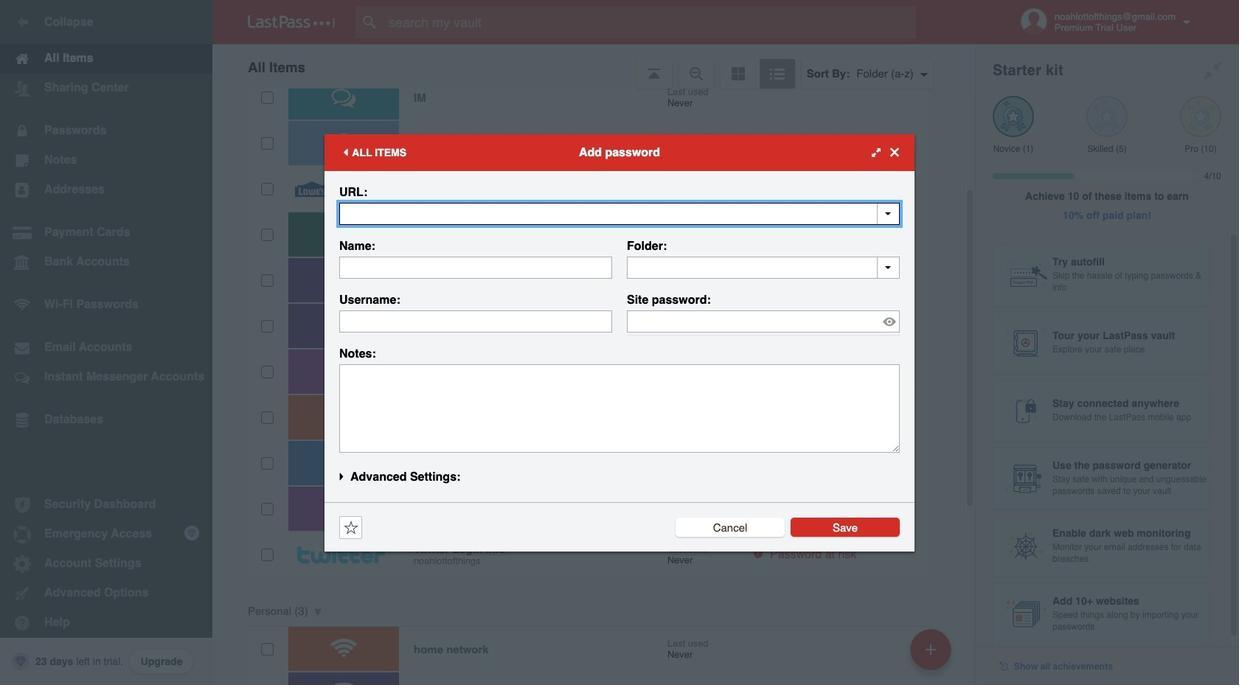 Task type: locate. For each thing, give the bounding box(es) containing it.
new item navigation
[[906, 625, 961, 686]]

main navigation navigation
[[0, 0, 213, 686]]

search my vault text field
[[356, 6, 945, 38]]

Search search field
[[356, 6, 945, 38]]

None password field
[[627, 310, 900, 333]]

dialog
[[325, 134, 915, 552]]

None text field
[[340, 364, 900, 453]]

None text field
[[340, 203, 900, 225], [340, 256, 613, 279], [627, 256, 900, 279], [340, 310, 613, 333], [340, 203, 900, 225], [340, 256, 613, 279], [627, 256, 900, 279], [340, 310, 613, 333]]

new item image
[[926, 645, 937, 655]]



Task type: vqa. For each thing, say whether or not it's contained in the screenshot.
the New item element
no



Task type: describe. For each thing, give the bounding box(es) containing it.
lastpass image
[[248, 15, 335, 29]]

vault options navigation
[[213, 44, 976, 89]]



